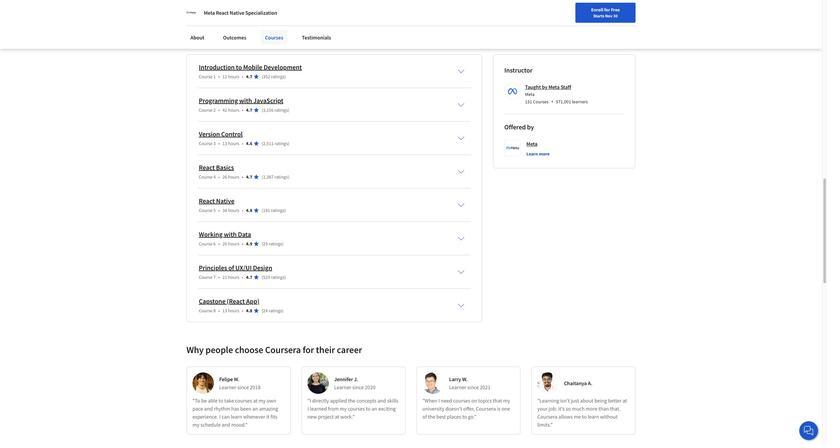 Task type: describe. For each thing, give the bounding box(es) containing it.
to inside "when i need courses on topics that my university doesn't offer, coursera is one of the best places to go."
[[463, 413, 467, 420]]

at inside "i directly applied the concepts and skills i learned from my courses to an exciting new project at work."
[[335, 413, 339, 420]]

chaitanya a.
[[564, 380, 593, 386]]

find your new career
[[637, 21, 679, 27]]

enroll for free starts nov 30
[[591, 7, 620, 18]]

how
[[230, 11, 240, 17]]

react native
[[199, 197, 235, 205]]

the inside "when i need courses on topics that my university doesn't offer, coursera is one of the best places to go."
[[428, 413, 436, 420]]

to inside "learning isn't just about being better at your job: it's so much more than that. coursera allows me to learn without limits."
[[582, 413, 587, 420]]

4.8 for native
[[246, 207, 252, 213]]

i inside "to be able to take courses at my own pace and rhythm has been an amazing experience. i can learn whenever it fits my schedule and mood."
[[219, 413, 221, 420]]

more inside "learning isn't just about being better at your job: it's so much more than that. coursera allows me to learn without limits."
[[586, 405, 598, 412]]

courses inside taught by meta staff meta 131 courses • 571,001 learners
[[533, 99, 549, 105]]

0 vertical spatial react
[[216, 9, 229, 16]]

learn more
[[527, 151, 550, 157]]

• left 4.6
[[242, 140, 244, 146]]

( 181 ratings )
[[262, 207, 286, 213]]

this
[[397, 11, 406, 17]]

being
[[595, 397, 607, 404]]

( for introduction to mobile development
[[262, 74, 263, 80]]

career
[[337, 344, 362, 356]]

want
[[200, 11, 211, 17]]

with for javascript
[[239, 96, 252, 105]]

courses inside "when i need courses on topics that my university doesn't offer, coursera is one of the best places to go."
[[453, 397, 471, 404]]

2,511
[[263, 140, 274, 146]]

felipe
[[219, 376, 233, 382]]

hours for principles of ux/ui design
[[228, 274, 239, 280]]

• right 7
[[219, 274, 220, 280]]

( 3,156 ratings )
[[262, 107, 289, 113]]

programming with javascript
[[199, 96, 284, 105]]

ratings for principles of ux/ui design
[[271, 274, 285, 280]]

design
[[253, 263, 272, 272]]

be
[[201, 397, 207, 404]]

nov
[[605, 13, 613, 18]]

) for capstone (react app)
[[282, 308, 284, 314]]

meta up "131"
[[525, 91, 535, 97]]

0 horizontal spatial is
[[363, 11, 366, 17]]

read more
[[187, 36, 212, 43]]

) for working with data
[[282, 241, 284, 247]]

an inside "to be able to take courses at my own pace and rhythm has been an amazing experience. i can learn whenever it fits my schedule and mood."
[[253, 405, 258, 412]]

4.8 for (react
[[246, 308, 252, 314]]

and inside "i directly applied the concepts and skills i learned from my courses to an exciting new project at work."
[[378, 397, 386, 404]]

people
[[206, 344, 233, 356]]

• right the 38 on the top left
[[242, 207, 244, 213]]

"when
[[423, 397, 438, 404]]

12
[[223, 74, 227, 80]]

course for introduction to mobile development
[[199, 74, 213, 80]]

can
[[222, 413, 230, 420]]

able
[[208, 397, 218, 404]]

learn for "learning
[[588, 413, 599, 420]]

meta react native specialization
[[204, 9, 277, 16]]

new
[[308, 413, 317, 420]]

just
[[571, 397, 579, 404]]

• left "4.9" on the bottom left of page
[[242, 241, 244, 247]]

taught
[[432, 11, 447, 17]]

one
[[502, 405, 510, 412]]

4.7 for to
[[246, 74, 252, 80]]

• right 4
[[219, 174, 220, 180]]

courses inside courses 'link'
[[265, 34, 283, 41]]

571,001
[[556, 99, 571, 105]]

taught by meta staff meta 131 courses • 571,001 learners
[[525, 84, 588, 105]]

4.9
[[246, 241, 252, 247]]

directly
[[312, 397, 329, 404]]

working
[[199, 230, 223, 238]]

course for react native
[[199, 207, 213, 213]]

) for version control
[[288, 140, 289, 146]]

taught
[[525, 84, 541, 90]]

( for version control
[[262, 140, 263, 146]]

find your new career link
[[634, 20, 682, 28]]

course
[[347, 11, 362, 17]]

) for principles of ux/ui design
[[285, 274, 286, 280]]

) for programming with javascript
[[288, 107, 289, 113]]

( 29 ratings )
[[262, 241, 284, 247]]

7
[[214, 274, 216, 280]]

ratings for version control
[[275, 140, 288, 146]]

ratings for react native
[[271, 207, 285, 213]]

my down experience.
[[193, 421, 200, 428]]

at inside if you want to learn how to create apps for android and ios devices, this course is right for you. this program is taught by industry-recognized experts at meta.
[[256, 19, 261, 25]]

1
[[214, 74, 216, 80]]

since for j.
[[353, 384, 364, 391]]

more for learn more
[[539, 151, 550, 157]]

experts
[[239, 19, 255, 25]]

version control
[[199, 130, 243, 138]]

26
[[223, 174, 227, 180]]

13 for (react
[[223, 308, 227, 314]]

• right '26'
[[242, 174, 244, 180]]

"i directly applied the concepts and skills i learned from my courses to an exciting new project at work."
[[308, 397, 399, 420]]

for inside 'enroll for free starts nov 30'
[[605, 7, 610, 13]]

than
[[599, 405, 609, 412]]

that
[[493, 397, 502, 404]]

20
[[223, 241, 227, 247]]

your inside "learning isn't just about being better at your job: it's so much more than that. coursera allows me to learn without limits."
[[538, 405, 548, 412]]

my inside "when i need courses on topics that my university doesn't offer, coursera is one of the best places to go."
[[503, 397, 510, 404]]

and down can
[[222, 421, 230, 428]]

0 vertical spatial your
[[646, 21, 655, 27]]

for right apps
[[274, 11, 280, 17]]

13 for control
[[223, 140, 227, 146]]

introduction
[[199, 63, 235, 71]]

development
[[264, 63, 302, 71]]

8
[[214, 308, 216, 314]]

about
[[191, 34, 204, 41]]

• right 3
[[219, 140, 220, 146]]

mood."
[[231, 421, 248, 428]]

to right how
[[241, 11, 246, 17]]

j.
[[354, 376, 358, 382]]

learner for jennifer
[[334, 384, 351, 391]]

principles
[[199, 263, 227, 272]]

whenever
[[243, 413, 265, 420]]

5
[[214, 207, 216, 213]]

0 vertical spatial of
[[228, 263, 234, 272]]

42
[[223, 107, 227, 113]]

since for m.
[[238, 384, 249, 391]]

1 vertical spatial native
[[216, 197, 235, 205]]

taught by meta staff image
[[506, 84, 520, 99]]

2021
[[480, 384, 491, 391]]

my left own
[[259, 397, 266, 404]]

( for working with data
[[262, 241, 263, 247]]

hours for programming with javascript
[[228, 107, 239, 113]]

schedule
[[201, 421, 221, 428]]

• down programming with javascript
[[242, 107, 244, 113]]

course 2 • 42 hours •
[[199, 107, 244, 113]]

for left the you.
[[379, 11, 385, 17]]

meta up the "industry-"
[[204, 9, 215, 16]]

specialization
[[246, 9, 277, 16]]

131
[[525, 99, 532, 105]]

( for principles of ux/ui design
[[262, 274, 263, 280]]

( 1,387 ratings )
[[262, 174, 289, 180]]

hours for introduction to mobile development
[[228, 74, 239, 80]]

of inside "when i need courses on topics that my university doesn't offer, coursera is one of the best places to go."
[[423, 413, 427, 420]]

staff
[[561, 84, 572, 90]]

coursera inside "learning isn't just about being better at your job: it's so much more than that. coursera allows me to learn without limits."
[[538, 413, 558, 420]]

jennifer
[[334, 376, 353, 382]]

m.
[[234, 376, 240, 382]]

places
[[447, 413, 461, 420]]

jennifer j. learner since 2020
[[334, 376, 376, 391]]

rhythm
[[214, 405, 230, 412]]

free
[[611, 7, 620, 13]]

• right 1
[[219, 74, 220, 80]]

an inside "i directly applied the concepts and skills i learned from my courses to an exciting new project at work."
[[372, 405, 377, 412]]

course for working with data
[[199, 241, 213, 247]]

to right want
[[212, 11, 217, 17]]

enroll
[[591, 7, 604, 13]]

introduction to mobile development
[[199, 63, 302, 71]]

hours for version control
[[228, 140, 239, 146]]

has
[[231, 405, 239, 412]]

38
[[223, 207, 227, 213]]

( for programming with javascript
[[262, 107, 263, 113]]

programming with javascript link
[[199, 96, 284, 105]]

course for principles of ux/ui design
[[199, 274, 213, 280]]

limits."
[[538, 421, 553, 428]]

for left their
[[303, 344, 314, 356]]

ratings for working with data
[[269, 241, 282, 247]]



Task type: locate. For each thing, give the bounding box(es) containing it.
1 horizontal spatial courses
[[533, 99, 549, 105]]

of
[[228, 263, 234, 272], [423, 413, 427, 420]]

is
[[363, 11, 366, 17], [428, 11, 431, 17], [497, 405, 501, 412]]

course left 7
[[199, 274, 213, 280]]

w.
[[462, 376, 468, 382]]

it's
[[558, 405, 565, 412]]

and inside if you want to learn how to create apps for android and ios devices, this course is right for you. this program is taught by industry-recognized experts at meta.
[[300, 11, 308, 17]]

react for native
[[199, 197, 215, 205]]

ratings down development
[[271, 74, 285, 80]]

to right me
[[582, 413, 587, 420]]

• down (react
[[242, 308, 244, 314]]

i down "i
[[308, 405, 309, 412]]

6 ( from the top
[[262, 241, 263, 247]]

my
[[259, 397, 266, 404], [503, 397, 510, 404], [340, 405, 347, 412], [193, 421, 200, 428]]

an up whenever
[[253, 405, 258, 412]]

None search field
[[95, 18, 256, 31]]

learner for felipe
[[219, 384, 236, 391]]

0 horizontal spatial your
[[538, 405, 548, 412]]

2 horizontal spatial coursera
[[538, 413, 558, 420]]

learner down jennifer
[[334, 384, 351, 391]]

find
[[637, 21, 646, 27]]

course 4 • 26 hours •
[[199, 174, 244, 180]]

course for react basics
[[199, 174, 213, 180]]

0 vertical spatial more
[[199, 36, 212, 43]]

my up one
[[503, 397, 510, 404]]

hours for capstone (react app)
[[228, 308, 239, 314]]

capstone (react app)
[[199, 297, 260, 305]]

meta left staff
[[549, 84, 560, 90]]

0 horizontal spatial learn
[[218, 11, 229, 17]]

2 course from the top
[[199, 107, 213, 113]]

"i
[[308, 397, 311, 404]]

) for react basics
[[288, 174, 289, 180]]

to left mobile
[[236, 63, 242, 71]]

with
[[239, 96, 252, 105], [224, 230, 237, 238]]

that.
[[610, 405, 621, 412]]

"learning isn't just about being better at your job: it's so much more than that. coursera allows me to learn without limits."
[[538, 397, 627, 428]]

experience.
[[193, 413, 218, 420]]

at inside "to be able to take courses at my own pace and rhythm has been an amazing experience. i can learn whenever it fits my schedule and mood."
[[253, 397, 258, 404]]

meta link
[[527, 140, 538, 148]]

industry-
[[193, 19, 213, 25]]

courses inside "to be able to take courses at my own pace and rhythm has been an amazing experience. i can learn whenever it fits my schedule and mood."
[[235, 397, 252, 404]]

outcomes link
[[219, 30, 250, 45]]

by right taught at the right top of the page
[[542, 84, 548, 90]]

on
[[472, 397, 477, 404]]

learn inside "to be able to take courses at my own pace and rhythm has been an amazing experience. i can learn whenever it fits my schedule and mood."
[[231, 413, 242, 420]]

1 learner from the left
[[219, 384, 236, 391]]

since inside the 'felipe m. learner since 2018'
[[238, 384, 249, 391]]

2 ( from the top
[[262, 107, 263, 113]]

( 352 ratings )
[[262, 74, 286, 80]]

2 learner from the left
[[334, 384, 351, 391]]

this
[[337, 11, 346, 17]]

course 1 • 12 hours •
[[199, 74, 244, 80]]

my inside "i directly applied the concepts and skills i learned from my courses to an exciting new project at work."
[[340, 405, 347, 412]]

"learning
[[538, 397, 559, 404]]

2 vertical spatial i
[[219, 413, 221, 420]]

• down ux/ui
[[242, 274, 244, 280]]

hours right 21
[[228, 274, 239, 280]]

4 course from the top
[[199, 174, 213, 180]]

7 course from the top
[[199, 274, 213, 280]]

their
[[316, 344, 335, 356]]

hours down control
[[228, 140, 239, 146]]

why people choose coursera for their career
[[187, 344, 362, 356]]

"when i need courses on topics that my university doesn't offer, coursera is one of the best places to go."
[[423, 397, 510, 420]]

1 vertical spatial by
[[542, 84, 548, 90]]

by right "offered"
[[527, 123, 534, 131]]

ratings for introduction to mobile development
[[271, 74, 285, 80]]

the inside "i directly applied the concepts and skills i learned from my courses to an exciting new project at work."
[[348, 397, 356, 404]]

with left javascript
[[239, 96, 252, 105]]

1 horizontal spatial of
[[423, 413, 427, 420]]

0 vertical spatial 13
[[223, 140, 227, 146]]

0 horizontal spatial courses
[[235, 397, 252, 404]]

1 course from the top
[[199, 74, 213, 80]]

3 course from the top
[[199, 140, 213, 146]]

applied
[[330, 397, 347, 404]]

react up the "5"
[[199, 197, 215, 205]]

the down university
[[428, 413, 436, 420]]

and
[[300, 11, 308, 17], [378, 397, 386, 404], [204, 405, 213, 412], [222, 421, 230, 428]]

ratings right 3,156 at the top
[[275, 107, 288, 113]]

native up experts
[[230, 9, 244, 16]]

2 13 from the top
[[223, 308, 227, 314]]

) for react native
[[285, 207, 286, 213]]

2 vertical spatial coursera
[[538, 413, 558, 420]]

course left 1
[[199, 74, 213, 80]]

apps
[[262, 11, 273, 17]]

about
[[580, 397, 594, 404]]

exciting
[[379, 405, 396, 412]]

0 vertical spatial 4.8
[[246, 207, 252, 213]]

a.
[[588, 380, 593, 386]]

0 vertical spatial the
[[348, 397, 356, 404]]

4
[[214, 174, 216, 180]]

• right 2
[[219, 107, 220, 113]]

learn
[[218, 11, 229, 17], [231, 413, 242, 420], [588, 413, 599, 420]]

by for offered by
[[527, 123, 534, 131]]

coursera inside "when i need courses on topics that my university doesn't offer, coursera is one of the best places to go."
[[476, 405, 496, 412]]

learner down felipe
[[219, 384, 236, 391]]

learner inside larry w. learner since 2021
[[449, 384, 466, 391]]

1 horizontal spatial your
[[646, 21, 655, 27]]

is left right
[[363, 11, 366, 17]]

new
[[656, 21, 665, 27]]

1 horizontal spatial since
[[353, 384, 364, 391]]

) right '29'
[[282, 241, 284, 247]]

course 5 • 38 hours •
[[199, 207, 244, 213]]

hours for react native
[[228, 207, 239, 213]]

learn inside "learning isn't just about being better at your job: it's so much more than that. coursera allows me to learn without limits."
[[588, 413, 599, 420]]

devices,
[[318, 11, 336, 17]]

8 course from the top
[[199, 308, 213, 314]]

to inside "to be able to take courses at my own pace and rhythm has been an amazing experience. i can learn whenever it fits my schedule and mood."
[[219, 397, 223, 404]]

isn't
[[561, 397, 570, 404]]

1 an from the left
[[253, 405, 258, 412]]

2 4.7 from the top
[[246, 107, 252, 113]]

1 ( from the top
[[262, 74, 263, 80]]

data
[[238, 230, 251, 238]]

learn down has
[[231, 413, 242, 420]]

to inside "i directly applied the concepts and skills i learned from my courses to an exciting new project at work."
[[366, 405, 371, 412]]

0 horizontal spatial coursera
[[265, 344, 301, 356]]

hours right 12
[[228, 74, 239, 80]]

courses down meta.
[[265, 34, 283, 41]]

1 horizontal spatial the
[[428, 413, 436, 420]]

meta.
[[262, 19, 274, 25]]

2 since from the left
[[353, 384, 364, 391]]

at down 2018
[[253, 397, 258, 404]]

0 vertical spatial native
[[230, 9, 244, 16]]

30
[[614, 13, 618, 18]]

) for introduction to mobile development
[[285, 74, 286, 80]]

0 horizontal spatial with
[[224, 230, 237, 238]]

larry w. learner since 2021
[[449, 376, 491, 391]]

courses right "131"
[[533, 99, 549, 105]]

with up 20
[[224, 230, 237, 238]]

• right the 6
[[219, 241, 220, 247]]

learner inside the 'felipe m. learner since 2018'
[[219, 384, 236, 391]]

1 vertical spatial with
[[224, 230, 237, 238]]

your
[[646, 21, 655, 27], [538, 405, 548, 412]]

react up "recognized"
[[216, 9, 229, 16]]

1 vertical spatial coursera
[[476, 405, 496, 412]]

2 horizontal spatial i
[[439, 397, 440, 404]]

react for basics
[[199, 163, 215, 171]]

13 right 8
[[223, 308, 227, 314]]

by for taught by meta staff meta 131 courses • 571,001 learners
[[542, 84, 548, 90]]

hours right '26'
[[228, 174, 239, 180]]

4.7 left 1,387 at the top left of page
[[246, 174, 252, 180]]

2 horizontal spatial more
[[586, 405, 598, 412]]

) down development
[[285, 74, 286, 80]]

2 horizontal spatial by
[[542, 84, 548, 90]]

course left 8
[[199, 308, 213, 314]]

) right 24
[[282, 308, 284, 314]]

2 vertical spatial by
[[527, 123, 534, 131]]

native up the 38 on the top left
[[216, 197, 235, 205]]

0 horizontal spatial an
[[253, 405, 258, 412]]

skills
[[387, 397, 399, 404]]

2 horizontal spatial learn
[[588, 413, 599, 420]]

7 hours from the top
[[228, 274, 239, 280]]

recognized
[[213, 19, 238, 25]]

pace
[[193, 405, 203, 412]]

4 hours from the top
[[228, 174, 239, 180]]

0 horizontal spatial i
[[219, 413, 221, 420]]

2 vertical spatial react
[[199, 197, 215, 205]]

javascript
[[253, 96, 284, 105]]

course left 2
[[199, 107, 213, 113]]

by inside taught by meta staff meta 131 courses • 571,001 learners
[[542, 84, 548, 90]]

program
[[407, 11, 427, 17]]

0 vertical spatial i
[[439, 397, 440, 404]]

learn for "to
[[231, 413, 242, 420]]

2 horizontal spatial is
[[497, 405, 501, 412]]

ratings for programming with javascript
[[275, 107, 288, 113]]

0 horizontal spatial courses
[[265, 34, 283, 41]]

4.7 for of
[[246, 274, 252, 280]]

1 hours from the top
[[228, 74, 239, 80]]

so
[[566, 405, 571, 412]]

0 horizontal spatial by
[[187, 19, 192, 25]]

• down "introduction to mobile development" link
[[242, 74, 244, 80]]

courses up work." on the bottom of the page
[[348, 405, 365, 412]]

to up rhythm
[[219, 397, 223, 404]]

your right find
[[646, 21, 655, 27]]

since inside the jennifer j. learner since 2020
[[353, 384, 364, 391]]

learn
[[527, 151, 538, 157]]

) right 3,156 at the top
[[288, 107, 289, 113]]

4.7 for with
[[246, 107, 252, 113]]

6 course from the top
[[199, 241, 213, 247]]

course 3 • 13 hours •
[[199, 140, 244, 146]]

4 4.7 from the top
[[246, 274, 252, 280]]

• right the "5"
[[219, 207, 220, 213]]

learn down than
[[588, 413, 599, 420]]

i inside "when i need courses on topics that my university doesn't offer, coursera is one of the best places to go."
[[439, 397, 440, 404]]

fits
[[271, 413, 278, 420]]

1 horizontal spatial by
[[527, 123, 534, 131]]

1 horizontal spatial an
[[372, 405, 377, 412]]

5 hours from the top
[[228, 207, 239, 213]]

much
[[572, 405, 585, 412]]

for up "nov"
[[605, 7, 610, 13]]

hours right 20
[[228, 241, 239, 247]]

outcomes
[[223, 34, 246, 41]]

0 horizontal spatial learner
[[219, 384, 236, 391]]

taught by meta staff link
[[525, 84, 572, 90]]

learner inside the jennifer j. learner since 2020
[[334, 384, 351, 391]]

react up 4
[[199, 163, 215, 171]]

ios
[[310, 11, 317, 17]]

2 an from the left
[[372, 405, 377, 412]]

1 since from the left
[[238, 384, 249, 391]]

project
[[318, 413, 334, 420]]

with for data
[[224, 230, 237, 238]]

3 learner from the left
[[449, 384, 466, 391]]

offer,
[[464, 405, 475, 412]]

5 course from the top
[[199, 207, 213, 213]]

allows
[[559, 413, 573, 420]]

banner navigation
[[5, 0, 188, 18]]

my up work." on the bottom of the page
[[340, 405, 347, 412]]

meta image
[[187, 8, 196, 17]]

learn up "recognized"
[[218, 11, 229, 17]]

1 horizontal spatial courses
[[348, 405, 365, 412]]

( for react basics
[[262, 174, 263, 180]]

3 since from the left
[[468, 384, 479, 391]]

if you want to learn how to create apps for android and ios devices, this course is right for you. this program is taught by industry-recognized experts at meta.
[[187, 11, 448, 25]]

0 horizontal spatial of
[[228, 263, 234, 272]]

starts
[[594, 13, 605, 18]]

better
[[608, 397, 622, 404]]

meta up learn
[[527, 140, 538, 147]]

for
[[605, 7, 610, 13], [274, 11, 280, 17], [379, 11, 385, 17], [303, 344, 314, 356]]

courses inside "i directly applied the concepts and skills i learned from my courses to an exciting new project at work."
[[348, 405, 365, 412]]

2 horizontal spatial courses
[[453, 397, 471, 404]]

course for version control
[[199, 140, 213, 146]]

1 vertical spatial more
[[539, 151, 550, 157]]

1 horizontal spatial is
[[428, 11, 431, 17]]

0 vertical spatial coursera
[[265, 344, 301, 356]]

hours for react basics
[[228, 174, 239, 180]]

it
[[266, 413, 270, 420]]

learn inside if you want to learn how to create apps for android and ios devices, this course is right for you. this program is taught by industry-recognized experts at meta.
[[218, 11, 229, 17]]

1 vertical spatial courses
[[533, 99, 549, 105]]

(react
[[227, 297, 245, 305]]

• left 571,001
[[552, 98, 554, 105]]

4.7 down ux/ui
[[246, 274, 252, 280]]

course for capstone (react app)
[[199, 308, 213, 314]]

0 horizontal spatial more
[[199, 36, 212, 43]]

( for capstone (react app)
[[262, 308, 263, 314]]

1 horizontal spatial coursera
[[476, 405, 496, 412]]

1 horizontal spatial learn
[[231, 413, 242, 420]]

( 24 ratings )
[[262, 308, 284, 314]]

create
[[247, 11, 261, 17]]

working with data link
[[199, 230, 251, 238]]

2 hours from the top
[[228, 107, 239, 113]]

1 13 from the top
[[223, 140, 227, 146]]

ratings right 2,511
[[275, 140, 288, 146]]

you
[[191, 11, 199, 17]]

an down concepts
[[372, 405, 377, 412]]

1 vertical spatial the
[[428, 413, 436, 420]]

( 529 ratings )
[[262, 274, 286, 280]]

hours right 42
[[228, 107, 239, 113]]

3 hours from the top
[[228, 140, 239, 146]]

chat with us image
[[804, 425, 814, 436]]

3,156
[[263, 107, 274, 113]]

by inside if you want to learn how to create apps for android and ios devices, this course is right for you. this program is taught by industry-recognized experts at meta.
[[187, 19, 192, 25]]

learner for larry
[[449, 384, 466, 391]]

of down university
[[423, 413, 427, 420]]

course left 4
[[199, 174, 213, 180]]

( for react native
[[262, 207, 263, 213]]

learner down larry
[[449, 384, 466, 391]]

basics
[[216, 163, 234, 171]]

more right learn
[[539, 151, 550, 157]]

1 vertical spatial 4.8
[[246, 308, 252, 314]]

more down "about"
[[586, 405, 598, 412]]

and up exciting
[[378, 397, 386, 404]]

course left the "5"
[[199, 207, 213, 213]]

0 vertical spatial by
[[187, 19, 192, 25]]

"to
[[193, 397, 200, 404]]

1 4.7 from the top
[[246, 74, 252, 80]]

0 horizontal spatial the
[[348, 397, 356, 404]]

more right read
[[199, 36, 212, 43]]

hours
[[228, 74, 239, 80], [228, 107, 239, 113], [228, 140, 239, 146], [228, 174, 239, 180], [228, 207, 239, 213], [228, 241, 239, 247], [228, 274, 239, 280], [228, 308, 239, 314]]

ratings right 24
[[269, 308, 282, 314]]

2 4.8 from the top
[[246, 308, 252, 314]]

working with data
[[199, 230, 251, 238]]

8 ( from the top
[[262, 308, 263, 314]]

0 vertical spatial courses
[[265, 34, 283, 41]]

1 4.8 from the top
[[246, 207, 252, 213]]

course for programming with javascript
[[199, 107, 213, 113]]

by down if
[[187, 19, 192, 25]]

1 vertical spatial 13
[[223, 308, 227, 314]]

3 ( from the top
[[262, 140, 263, 146]]

1 vertical spatial of
[[423, 413, 427, 420]]

ratings right 181
[[271, 207, 285, 213]]

4.8 left 181
[[246, 207, 252, 213]]

13 right 3
[[223, 140, 227, 146]]

since inside larry w. learner since 2021
[[468, 384, 479, 391]]

1 vertical spatial react
[[199, 163, 215, 171]]

need
[[441, 397, 452, 404]]

1 horizontal spatial learner
[[334, 384, 351, 391]]

the
[[348, 397, 356, 404], [428, 413, 436, 420]]

0 vertical spatial with
[[239, 96, 252, 105]]

7 ( from the top
[[262, 274, 263, 280]]

of left ux/ui
[[228, 263, 234, 272]]

ratings for react basics
[[275, 174, 288, 180]]

courses up been on the left of the page
[[235, 397, 252, 404]]

ratings right 529
[[271, 274, 285, 280]]

if
[[187, 11, 190, 17]]

8 hours from the top
[[228, 308, 239, 314]]

i left can
[[219, 413, 221, 420]]

since for w.
[[468, 384, 479, 391]]

app)
[[246, 297, 260, 305]]

course left the 6
[[199, 241, 213, 247]]

1 horizontal spatial more
[[539, 151, 550, 157]]

at right better
[[623, 397, 627, 404]]

• inside taught by meta staff meta 131 courses • 571,001 learners
[[552, 98, 554, 105]]

1 vertical spatial i
[[308, 405, 309, 412]]

course left 3
[[199, 140, 213, 146]]

and up experience.
[[204, 405, 213, 412]]

2 horizontal spatial since
[[468, 384, 479, 391]]

0 horizontal spatial since
[[238, 384, 249, 391]]

2 horizontal spatial learner
[[449, 384, 466, 391]]

course 7 • 21 hours •
[[199, 274, 244, 280]]

principles of ux/ui design link
[[199, 263, 272, 272]]

about link
[[187, 30, 208, 45]]

at inside "learning isn't just about being better at your job: it's so much more than that. coursera allows me to learn without limits."
[[623, 397, 627, 404]]

) right 2,511
[[288, 140, 289, 146]]

4.7 down programming with javascript 'link'
[[246, 107, 252, 113]]

course 6 • 20 hours •
[[199, 241, 244, 247]]

is inside "when i need courses on topics that my university doesn't offer, coursera is one of the best places to go."
[[497, 405, 501, 412]]

2 vertical spatial more
[[586, 405, 598, 412]]

1 horizontal spatial with
[[239, 96, 252, 105]]

ratings for capstone (react app)
[[269, 308, 282, 314]]

4.7 for basics
[[246, 174, 252, 180]]

concepts
[[357, 397, 377, 404]]

1 vertical spatial your
[[538, 405, 548, 412]]

i inside "i directly applied the concepts and skills i learned from my courses to an exciting new project at work."
[[308, 405, 309, 412]]

5 ( from the top
[[262, 207, 263, 213]]

3 4.7 from the top
[[246, 174, 252, 180]]

more for read more
[[199, 36, 212, 43]]

• right 8
[[219, 308, 220, 314]]

hours for working with data
[[228, 241, 239, 247]]

1 horizontal spatial i
[[308, 405, 309, 412]]

4 ( from the top
[[262, 174, 263, 180]]

career
[[666, 21, 679, 27]]

6 hours from the top
[[228, 241, 239, 247]]

4.8 down app)
[[246, 308, 252, 314]]

hours down (react
[[228, 308, 239, 314]]

learned
[[310, 405, 327, 412]]

your down "learning
[[538, 405, 548, 412]]



Task type: vqa. For each thing, say whether or not it's contained in the screenshot.
4th "Course" from the bottom of the page
yes



